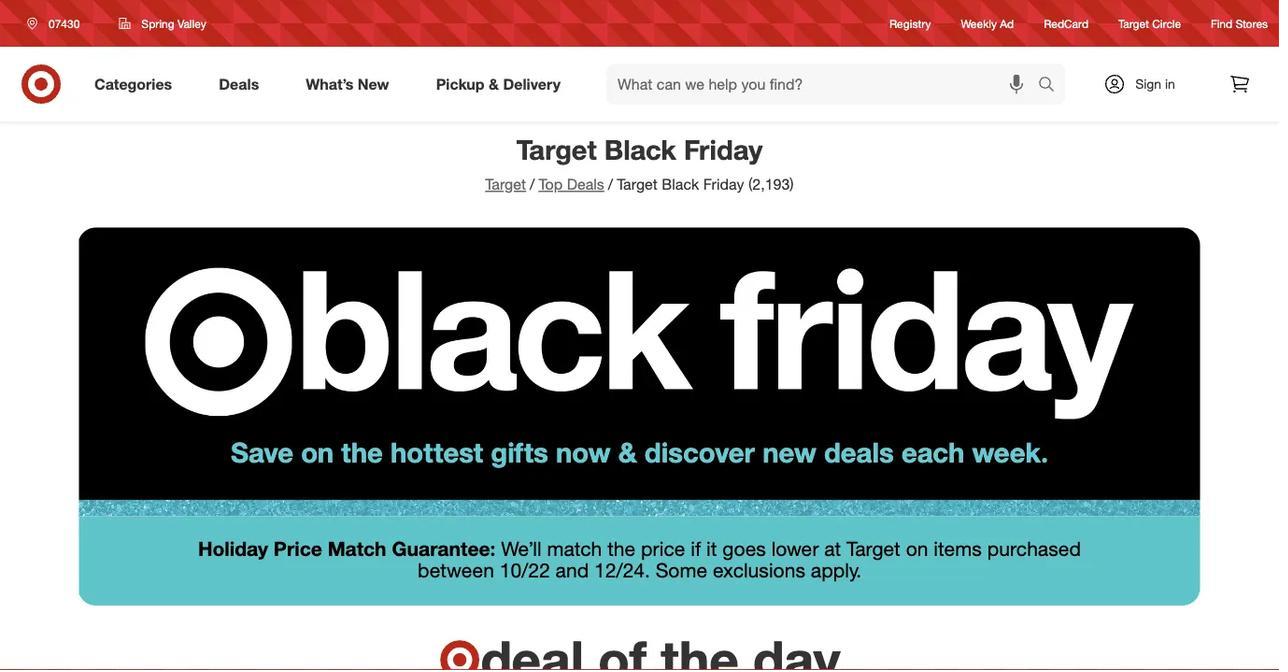 Task type: vqa. For each thing, say whether or not it's contained in the screenshot.
on in the we'll match the price if it goes lower at target on items purchased between 10/22 and 12/24. some exclusions apply.
yes



Task type: describe. For each thing, give the bounding box(es) containing it.
if
[[691, 536, 701, 561]]

what's new link
[[290, 64, 413, 105]]

target circle link
[[1119, 15, 1182, 31]]

0 vertical spatial friday
[[684, 133, 763, 166]]

categories
[[94, 75, 172, 93]]

pickup & delivery
[[436, 75, 561, 93]]

at
[[825, 536, 841, 561]]

What can we help you find? suggestions appear below search field
[[607, 64, 1043, 105]]

it
[[707, 536, 717, 561]]

holiday
[[198, 536, 268, 561]]

circle
[[1153, 16, 1182, 30]]

what's new
[[306, 75, 389, 93]]

delivery
[[503, 75, 561, 93]]

guarantee:
[[392, 536, 496, 561]]

items
[[934, 536, 982, 561]]

each
[[902, 436, 965, 469]]

spring valley
[[141, 16, 206, 30]]

gifts
[[491, 436, 549, 469]]

12/24.
[[595, 558, 650, 582]]

& inside "link"
[[489, 75, 499, 93]]

0 vertical spatial black
[[605, 133, 677, 166]]

1 / from the left
[[530, 175, 535, 193]]

find stores link
[[1212, 15, 1268, 31]]

07430 button
[[15, 7, 99, 40]]

sign in
[[1136, 76, 1176, 92]]

search button
[[1030, 64, 1075, 108]]

hottest
[[391, 436, 483, 469]]

in
[[1166, 76, 1176, 92]]

target black friday target / top deals / target black friday (2,193)
[[485, 133, 794, 193]]

spring valley button
[[107, 7, 218, 40]]

deals
[[825, 436, 894, 469]]

find
[[1212, 16, 1233, 30]]

stores
[[1236, 16, 1268, 30]]

top
[[539, 175, 563, 193]]

and
[[556, 558, 589, 582]]

now
[[556, 436, 611, 469]]

2 / from the left
[[608, 175, 613, 193]]

weekly
[[961, 16, 997, 30]]

registry
[[890, 16, 931, 30]]

spring
[[141, 16, 174, 30]]

ad
[[1000, 16, 1014, 30]]

new
[[358, 75, 389, 93]]

apply.
[[811, 558, 862, 582]]

target up the top
[[517, 133, 597, 166]]

target right top deals link
[[617, 175, 658, 193]]

redcard
[[1044, 16, 1089, 30]]

save
[[231, 436, 294, 469]]



Task type: locate. For each thing, give the bounding box(es) containing it.
deals inside target black friday target / top deals / target black friday (2,193)
[[567, 175, 605, 193]]

holiday price match guarantee:
[[198, 536, 496, 561]]

find stores
[[1212, 16, 1268, 30]]

we'll
[[501, 536, 542, 561]]

0 vertical spatial &
[[489, 75, 499, 93]]

deals link
[[203, 64, 283, 105]]

redcard link
[[1044, 15, 1089, 31]]

categories link
[[79, 64, 196, 105]]

1 vertical spatial black
[[662, 175, 699, 193]]

on left the items
[[906, 536, 929, 561]]

price
[[641, 536, 686, 561]]

target right the at
[[847, 536, 901, 561]]

between
[[418, 558, 494, 582]]

target link
[[485, 175, 526, 193]]

purchased
[[988, 536, 1082, 561]]

0 horizontal spatial deals
[[219, 75, 259, 93]]

0 horizontal spatial on
[[301, 436, 334, 469]]

save on the hottest gifts now & discover new deals each week.
[[231, 436, 1049, 469]]

match
[[328, 536, 387, 561]]

week.
[[973, 436, 1049, 469]]

target left the top
[[485, 175, 526, 193]]

valley
[[178, 16, 206, 30]]

friday up (2,193)
[[684, 133, 763, 166]]

on right save
[[301, 436, 334, 469]]

& right now
[[618, 436, 637, 469]]

/ left the top
[[530, 175, 535, 193]]

friday
[[684, 133, 763, 166], [704, 175, 745, 193]]

1 vertical spatial &
[[618, 436, 637, 469]]

0 horizontal spatial &
[[489, 75, 499, 93]]

1 horizontal spatial on
[[906, 536, 929, 561]]

discover
[[645, 436, 755, 469]]

the for price
[[608, 536, 636, 561]]

&
[[489, 75, 499, 93], [618, 436, 637, 469]]

10/22
[[500, 558, 550, 582]]

0 horizontal spatial the
[[341, 436, 383, 469]]

friday left (2,193)
[[704, 175, 745, 193]]

target
[[1119, 16, 1150, 30], [517, 133, 597, 166], [485, 175, 526, 193], [617, 175, 658, 193], [847, 536, 901, 561]]

black up top deals link
[[605, 133, 677, 166]]

weekly ad link
[[961, 15, 1014, 31]]

deals left what's
[[219, 75, 259, 93]]

black left (2,193)
[[662, 175, 699, 193]]

on
[[301, 436, 334, 469], [906, 536, 929, 561]]

search
[[1030, 77, 1075, 95]]

registry link
[[890, 15, 931, 31]]

0 vertical spatial the
[[341, 436, 383, 469]]

/ right top deals link
[[608, 175, 613, 193]]

0 vertical spatial deals
[[219, 75, 259, 93]]

on inside we'll match the price if it goes lower at target on items purchased between 10/22 and 12/24. some exclusions apply.
[[906, 536, 929, 561]]

1 vertical spatial the
[[608, 536, 636, 561]]

& right the pickup
[[489, 75, 499, 93]]

new
[[763, 436, 817, 469]]

0 vertical spatial on
[[301, 436, 334, 469]]

deals right the top
[[567, 175, 605, 193]]

price
[[274, 536, 322, 561]]

1 horizontal spatial the
[[608, 536, 636, 561]]

sign
[[1136, 76, 1162, 92]]

the for hottest
[[341, 436, 383, 469]]

target inside we'll match the price if it goes lower at target on items purchased between 10/22 and 12/24. some exclusions apply.
[[847, 536, 901, 561]]

07430
[[49, 16, 80, 30]]

weekly ad
[[961, 16, 1014, 30]]

goes
[[723, 536, 766, 561]]

target black friday image
[[79, 206, 1201, 516]]

top deals link
[[539, 175, 605, 193]]

1 horizontal spatial deals
[[567, 175, 605, 193]]

1 horizontal spatial &
[[618, 436, 637, 469]]

pickup
[[436, 75, 485, 93]]

lower
[[772, 536, 819, 561]]

what's
[[306, 75, 354, 93]]

/
[[530, 175, 535, 193], [608, 175, 613, 193]]

some
[[656, 558, 708, 582]]

1 vertical spatial on
[[906, 536, 929, 561]]

1 vertical spatial deals
[[567, 175, 605, 193]]

target circle
[[1119, 16, 1182, 30]]

1 horizontal spatial /
[[608, 175, 613, 193]]

0 horizontal spatial /
[[530, 175, 535, 193]]

we'll match the price if it goes lower at target on items purchased between 10/22 and 12/24. some exclusions apply.
[[418, 536, 1082, 582]]

black
[[605, 133, 677, 166], [662, 175, 699, 193]]

match
[[547, 536, 602, 561]]

exclusions
[[713, 558, 806, 582]]

the left the hottest on the bottom left of page
[[341, 436, 383, 469]]

target left circle
[[1119, 16, 1150, 30]]

the inside we'll match the price if it goes lower at target on items purchased between 10/22 and 12/24. some exclusions apply.
[[608, 536, 636, 561]]

pickup & delivery link
[[420, 64, 584, 105]]

(2,193)
[[749, 175, 794, 193]]

deals
[[219, 75, 259, 93], [567, 175, 605, 193]]

sign in link
[[1088, 64, 1205, 105]]

the
[[341, 436, 383, 469], [608, 536, 636, 561]]

1 vertical spatial friday
[[704, 175, 745, 193]]

the left price
[[608, 536, 636, 561]]



